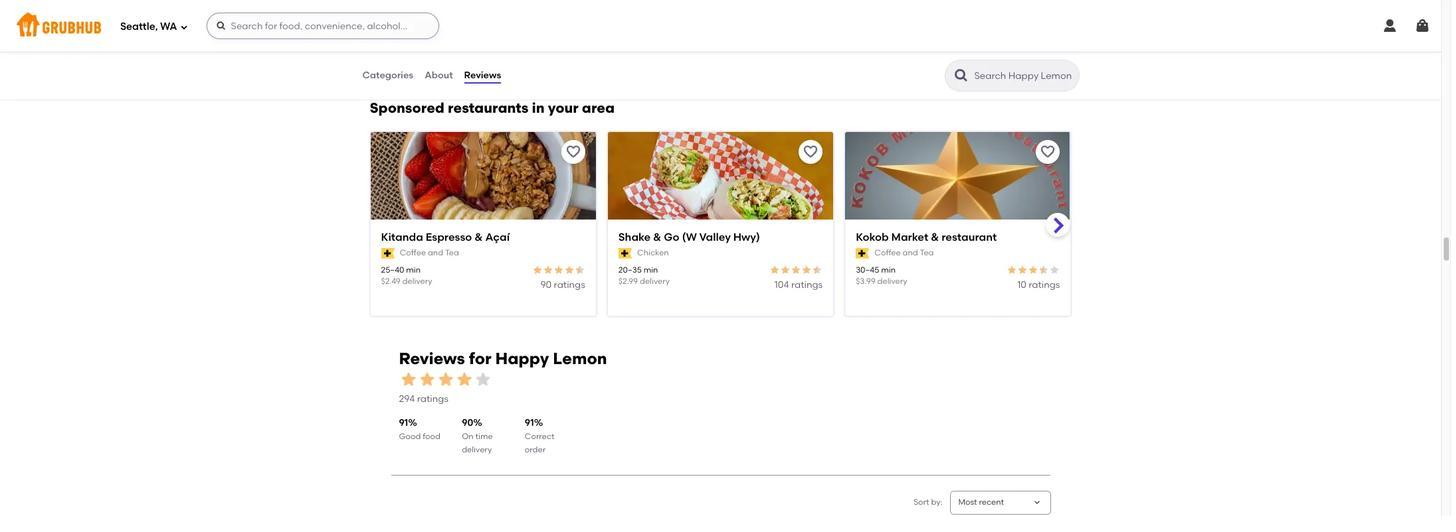 Task type: vqa. For each thing, say whether or not it's contained in the screenshot.
svg icon in Past orders "link"
no



Task type: locate. For each thing, give the bounding box(es) containing it.
2 horizontal spatial min
[[881, 266, 896, 275]]

1 horizontal spatial save this restaurant image
[[1040, 144, 1056, 160]]

min right 30–45
[[881, 266, 896, 275]]

ratings right 10
[[1029, 280, 1060, 291]]

2 subscription pass image from the left
[[856, 249, 869, 259]]

save this restaurant button for kitanda espresso & açaí
[[561, 140, 585, 164]]

1 91 from the left
[[399, 418, 408, 429]]

coffee
[[400, 249, 426, 258], [875, 249, 901, 258]]

min inside 20–35 min $2.99 delivery
[[644, 266, 658, 275]]

2 coffee and tea from the left
[[875, 249, 934, 258]]

delivery right $3.99
[[877, 277, 907, 286]]

91 up the correct
[[525, 418, 534, 429]]

ratings for kokob market & restaurant
[[1029, 280, 1060, 291]]

reviews button
[[464, 52, 502, 100]]

1 vertical spatial reviews
[[399, 350, 465, 369]]

91 correct order
[[525, 418, 555, 455]]

1 & from the left
[[475, 231, 483, 244]]

3 save this restaurant button from the left
[[1036, 140, 1060, 164]]

shake & go (w valley hwy) link
[[619, 230, 823, 245]]

0 horizontal spatial subscription pass image
[[619, 249, 632, 259]]

market
[[891, 231, 928, 244]]

delivery down time at the left bottom of page
[[462, 446, 492, 455]]

10
[[1017, 280, 1027, 291]]

coffee for kitanda
[[400, 249, 426, 258]]

tea down the kokob market & restaurant at right
[[920, 249, 934, 258]]

2 horizontal spatial &
[[931, 231, 939, 244]]

reviews up 294 ratings
[[399, 350, 465, 369]]

by:
[[931, 499, 943, 508]]

1 horizontal spatial coffee and tea
[[875, 249, 934, 258]]

& left the açaí
[[475, 231, 483, 244]]

0 vertical spatial reviews
[[464, 70, 501, 81]]

2 tea from the left
[[920, 249, 934, 258]]

1 coffee from the left
[[400, 249, 426, 258]]

1 horizontal spatial 91
[[525, 418, 534, 429]]

kitanda espresso & açaí
[[381, 231, 510, 244]]

save this restaurant image
[[565, 144, 581, 160]]

1 save this restaurant image from the left
[[803, 144, 819, 160]]

save this restaurant button for shake & go (w valley hwy)
[[799, 140, 823, 164]]

90
[[540, 280, 552, 291], [462, 418, 473, 429]]

90 inside 90 on time delivery
[[462, 418, 473, 429]]

1 horizontal spatial subscription pass image
[[856, 249, 869, 259]]

delivery inside 90 on time delivery
[[462, 446, 492, 455]]

2 horizontal spatial save this restaurant button
[[1036, 140, 1060, 164]]

1 vertical spatial 90
[[462, 418, 473, 429]]

2 save this restaurant image from the left
[[1040, 144, 1056, 160]]

for
[[469, 350, 491, 369]]

reviews
[[464, 70, 501, 81], [399, 350, 465, 369]]

ratings right 104
[[791, 280, 823, 291]]

2 and from the left
[[903, 249, 918, 258]]

2 coffee from the left
[[875, 249, 901, 258]]

about
[[425, 70, 453, 81]]

1 horizontal spatial tea
[[920, 249, 934, 258]]

2 save this restaurant button from the left
[[799, 140, 823, 164]]

10 ratings
[[1017, 280, 1060, 291]]

on
[[462, 432, 474, 442]]

min inside 30–45 min $3.99 delivery
[[881, 266, 896, 275]]

0 horizontal spatial save this restaurant image
[[803, 144, 819, 160]]

your
[[548, 100, 579, 116]]

coffee and tea down market
[[875, 249, 934, 258]]

coffee down kokob
[[875, 249, 901, 258]]

1 horizontal spatial and
[[903, 249, 918, 258]]

restaurant
[[942, 231, 997, 244]]

min inside 25–40 min $2.49 delivery
[[406, 266, 421, 275]]

&
[[475, 231, 483, 244], [653, 231, 661, 244], [931, 231, 939, 244]]

kokob
[[856, 231, 889, 244]]

1 min from the left
[[406, 266, 421, 275]]

91 for 91 correct order
[[525, 418, 534, 429]]

0 horizontal spatial tea
[[445, 249, 459, 258]]

$2.49
[[381, 277, 400, 286]]

0 horizontal spatial and
[[428, 249, 443, 258]]

$2.99
[[619, 277, 638, 286]]

0 horizontal spatial save this restaurant button
[[561, 140, 585, 164]]

save this restaurant button
[[561, 140, 585, 164], [799, 140, 823, 164], [1036, 140, 1060, 164]]

ratings left $2.99
[[554, 280, 585, 291]]

0 horizontal spatial min
[[406, 266, 421, 275]]

wa
[[160, 20, 177, 32]]

espresso
[[426, 231, 472, 244]]

0 vertical spatial 90
[[540, 280, 552, 291]]

hwy)
[[733, 231, 760, 244]]

0 horizontal spatial 91
[[399, 418, 408, 429]]

3 min from the left
[[881, 266, 896, 275]]

3 & from the left
[[931, 231, 939, 244]]

90 ratings
[[540, 280, 585, 291]]

0 horizontal spatial &
[[475, 231, 483, 244]]

tea down the espresso
[[445, 249, 459, 258]]

1 horizontal spatial &
[[653, 231, 661, 244]]

0 horizontal spatial coffee and tea
[[400, 249, 459, 258]]

most
[[959, 499, 977, 508]]

1 horizontal spatial min
[[644, 266, 658, 275]]

and down kitanda espresso & açaí
[[428, 249, 443, 258]]

delivery
[[402, 277, 432, 286], [640, 277, 670, 286], [877, 277, 907, 286], [462, 446, 492, 455]]

Search Happy Lemon search field
[[973, 70, 1075, 82]]

most recent
[[959, 499, 1004, 508]]

reviews for happy lemon
[[399, 350, 607, 369]]

reviews up 'restaurants'
[[464, 70, 501, 81]]

91 inside 91 correct order
[[525, 418, 534, 429]]

happy
[[495, 350, 549, 369]]

1 horizontal spatial save this restaurant button
[[799, 140, 823, 164]]

delivery inside 25–40 min $2.49 delivery
[[402, 277, 432, 286]]

delivery inside 20–35 min $2.99 delivery
[[640, 277, 670, 286]]

and down market
[[903, 249, 918, 258]]

reviews for reviews
[[464, 70, 501, 81]]

shake & go (w valley hwy)
[[619, 231, 760, 244]]

save this restaurant image
[[803, 144, 819, 160], [1040, 144, 1056, 160]]

90 for 90 ratings
[[540, 280, 552, 291]]

0 horizontal spatial 90
[[462, 418, 473, 429]]

and
[[428, 249, 443, 258], [903, 249, 918, 258]]

coffee and tea down kitanda espresso & açaí
[[400, 249, 459, 258]]

91
[[399, 418, 408, 429], [525, 418, 534, 429]]

& for kokob market & restaurant
[[931, 231, 939, 244]]

1 horizontal spatial 90
[[540, 280, 552, 291]]

subscription pass image up 20–35
[[619, 249, 632, 259]]

kitanda espresso & açaí link
[[381, 230, 585, 245]]

91 up good
[[399, 418, 408, 429]]

delivery for shake
[[640, 277, 670, 286]]

food
[[423, 432, 440, 442]]

delivery inside 30–45 min $3.99 delivery
[[877, 277, 907, 286]]

star icon image
[[532, 265, 543, 276], [543, 265, 553, 276], [553, 265, 564, 276], [564, 265, 575, 276], [575, 265, 585, 276], [575, 265, 585, 276], [770, 265, 780, 276], [780, 265, 791, 276], [791, 265, 801, 276], [801, 265, 812, 276], [812, 265, 823, 276], [812, 265, 823, 276], [1007, 265, 1018, 276], [1018, 265, 1028, 276], [1028, 265, 1039, 276], [1039, 265, 1050, 276], [1039, 265, 1050, 276], [1050, 265, 1060, 276], [399, 370, 418, 389], [418, 370, 436, 389], [436, 370, 455, 389], [455, 370, 473, 389], [473, 370, 492, 389]]

in
[[532, 100, 545, 116]]

coffee down kitanda
[[400, 249, 426, 258]]

25–40 min $2.49 delivery
[[381, 266, 432, 286]]

caret down icon image
[[1032, 498, 1042, 509]]

svg image
[[1382, 18, 1398, 34], [1415, 18, 1431, 34], [180, 23, 188, 31]]

1 subscription pass image from the left
[[619, 249, 632, 259]]

delivery right $2.99
[[640, 277, 670, 286]]

1 save this restaurant button from the left
[[561, 140, 585, 164]]

& left go
[[653, 231, 661, 244]]

about button
[[424, 52, 454, 100]]

coffee and tea
[[400, 249, 459, 258], [875, 249, 934, 258]]

lemon
[[553, 350, 607, 369]]

svg image
[[216, 21, 226, 31]]

sponsored restaurants in your area
[[370, 100, 615, 116]]

ratings
[[554, 280, 585, 291], [791, 280, 823, 291], [1029, 280, 1060, 291], [417, 394, 449, 405]]

go
[[664, 231, 679, 244]]

min down chicken
[[644, 266, 658, 275]]

min right 25–40
[[406, 266, 421, 275]]

delivery right $2.49
[[402, 277, 432, 286]]

2 91 from the left
[[525, 418, 534, 429]]

reviews inside reviews button
[[464, 70, 501, 81]]

save this restaurant button for kokob market & restaurant
[[1036, 140, 1060, 164]]

25–40
[[381, 266, 404, 275]]

2 min from the left
[[644, 266, 658, 275]]

min
[[406, 266, 421, 275], [644, 266, 658, 275], [881, 266, 896, 275]]

0 horizontal spatial coffee
[[400, 249, 426, 258]]

91 for 91 good food
[[399, 418, 408, 429]]

1 coffee and tea from the left
[[400, 249, 459, 258]]

1 tea from the left
[[445, 249, 459, 258]]

1 horizontal spatial coffee
[[875, 249, 901, 258]]

delivery for kitanda
[[402, 277, 432, 286]]

shake & go (w valley hwy) logo image
[[608, 132, 833, 244]]

1 and from the left
[[428, 249, 443, 258]]

tea
[[445, 249, 459, 258], [920, 249, 934, 258]]

subscription pass image up 30–45
[[856, 249, 869, 259]]

& right market
[[931, 231, 939, 244]]

subscription pass image
[[619, 249, 632, 259], [856, 249, 869, 259]]

91 inside 91 good food
[[399, 418, 408, 429]]



Task type: describe. For each thing, give the bounding box(es) containing it.
subscription pass image for shake
[[619, 249, 632, 259]]

kokob market & restaurant link
[[856, 230, 1060, 245]]

categories button
[[362, 52, 414, 100]]

tea for market
[[920, 249, 934, 258]]

tea for espresso
[[445, 249, 459, 258]]

(w
[[682, 231, 697, 244]]

kokob market & restaurant logo image
[[845, 132, 1071, 244]]

ratings for kitanda espresso & açaí
[[554, 280, 585, 291]]

sort
[[914, 499, 929, 508]]

time
[[475, 432, 493, 442]]

294
[[399, 394, 415, 405]]

coffee for kokob
[[875, 249, 901, 258]]

area
[[582, 100, 615, 116]]

seattle, wa
[[120, 20, 177, 32]]

104 ratings
[[775, 280, 823, 291]]

2 horizontal spatial svg image
[[1415, 18, 1431, 34]]

reviews for reviews for happy lemon
[[399, 350, 465, 369]]

20–35
[[619, 266, 642, 275]]

Sort by: field
[[959, 498, 1004, 509]]

90 for 90 on time delivery
[[462, 418, 473, 429]]

30–45 min $3.99 delivery
[[856, 266, 907, 286]]

90 on time delivery
[[462, 418, 493, 455]]

good
[[399, 432, 421, 442]]

valley
[[699, 231, 731, 244]]

kitanda
[[381, 231, 423, 244]]

104
[[775, 280, 789, 291]]

sort by:
[[914, 499, 943, 508]]

ratings right 294
[[417, 394, 449, 405]]

0 horizontal spatial svg image
[[180, 23, 188, 31]]

coffee and tea for espresso
[[400, 249, 459, 258]]

294 ratings
[[399, 394, 449, 405]]

kitanda espresso & açaí logo image
[[370, 132, 596, 244]]

sponsored
[[370, 100, 445, 116]]

91 good food
[[399, 418, 440, 442]]

açaí
[[485, 231, 510, 244]]

$3.99
[[856, 277, 876, 286]]

search icon image
[[953, 68, 969, 84]]

1 horizontal spatial svg image
[[1382, 18, 1398, 34]]

categories
[[362, 70, 413, 81]]

order
[[525, 446, 546, 455]]

seattle,
[[120, 20, 158, 32]]

coffee and tea for market
[[875, 249, 934, 258]]

ratings for shake & go (w valley hwy)
[[791, 280, 823, 291]]

min for shake
[[644, 266, 658, 275]]

30–45
[[856, 266, 879, 275]]

kokob market & restaurant
[[856, 231, 997, 244]]

correct
[[525, 432, 555, 442]]

and for espresso
[[428, 249, 443, 258]]

20–35 min $2.99 delivery
[[619, 266, 670, 286]]

chicken
[[637, 249, 669, 258]]

main navigation navigation
[[0, 0, 1441, 52]]

min for kokob
[[881, 266, 896, 275]]

2 & from the left
[[653, 231, 661, 244]]

recent
[[979, 499, 1004, 508]]

and for market
[[903, 249, 918, 258]]

shake
[[619, 231, 651, 244]]

subscription pass image
[[381, 249, 394, 259]]

Search for food, convenience, alcohol... search field
[[206, 13, 439, 39]]

save this restaurant image for shake & go (w valley hwy)
[[803, 144, 819, 160]]

save this restaurant image for kokob market & restaurant
[[1040, 144, 1056, 160]]

min for kitanda
[[406, 266, 421, 275]]

& for kitanda espresso & açaí
[[475, 231, 483, 244]]

delivery for kokob
[[877, 277, 907, 286]]

restaurants
[[448, 100, 529, 116]]

subscription pass image for kokob
[[856, 249, 869, 259]]



